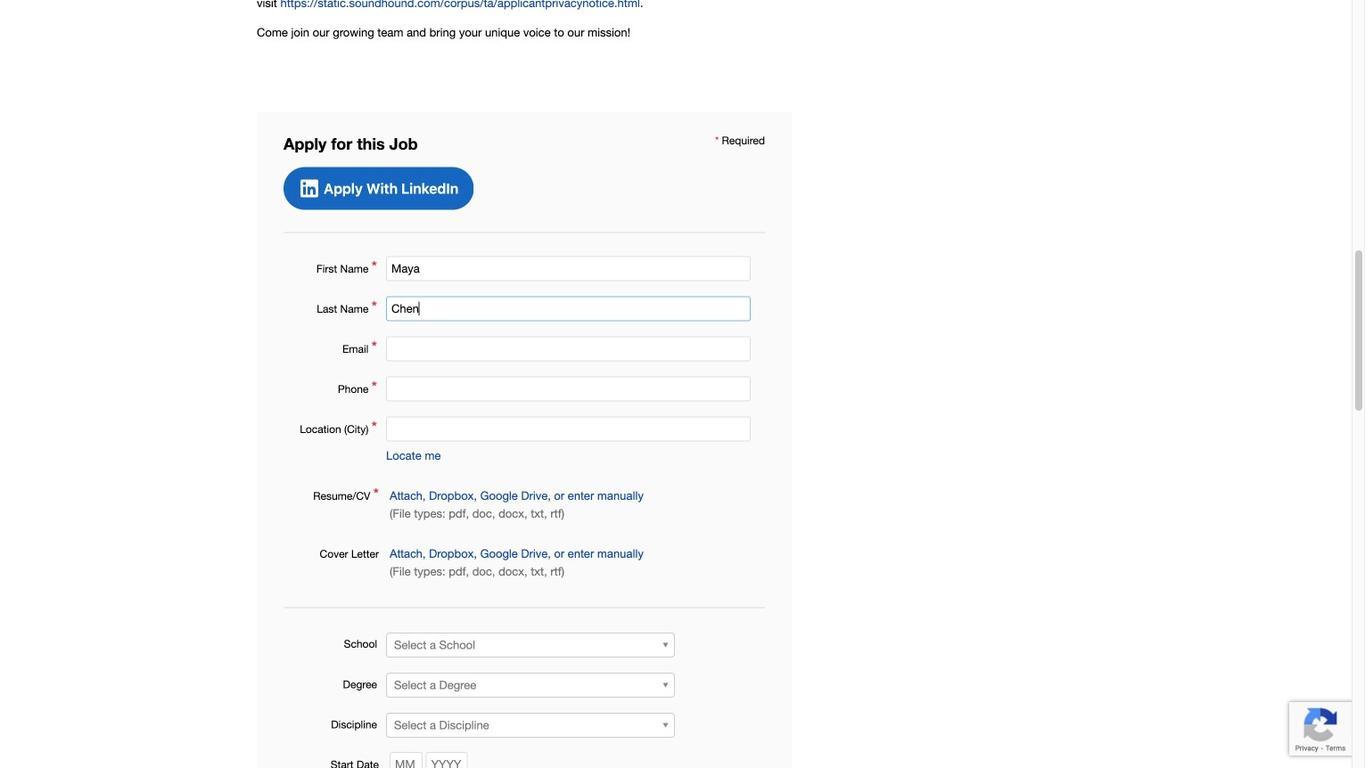 Task type: vqa. For each thing, say whether or not it's contained in the screenshot.
Education End Month text field
no



Task type: describe. For each thing, give the bounding box(es) containing it.
Education Start Year text field
[[426, 753, 468, 769]]



Task type: locate. For each thing, give the bounding box(es) containing it.
None text field
[[386, 297, 751, 322], [386, 337, 751, 362], [386, 377, 751, 402], [386, 297, 751, 322], [386, 337, 751, 362], [386, 377, 751, 402]]

None text field
[[386, 257, 751, 282], [386, 417, 751, 442], [386, 257, 751, 282], [386, 417, 751, 442]]

Education Start Month text field
[[390, 753, 423, 769]]



